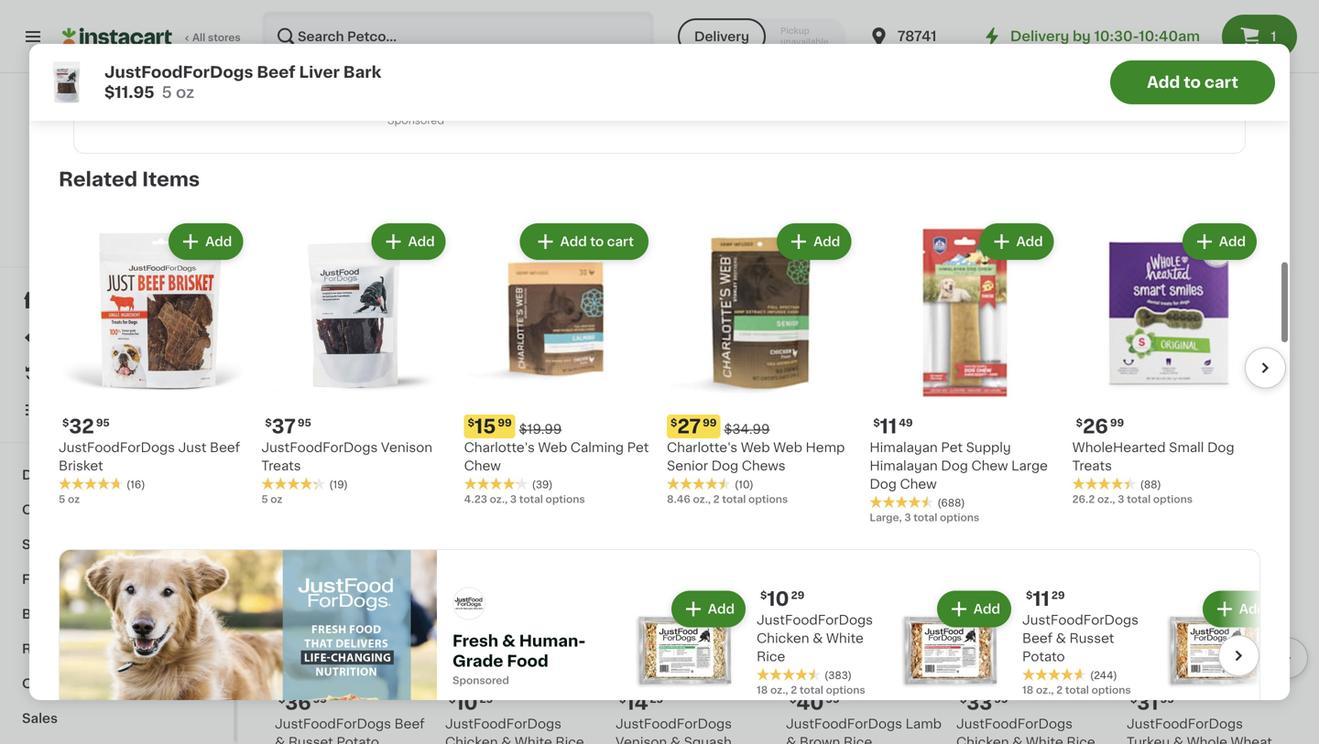 Task type: describe. For each thing, give the bounding box(es) containing it.
rice inside justfoodfordogs lamb & brown rice
[[844, 736, 872, 745]]

charlotte's for 15
[[464, 442, 535, 454]]

oz inside justfoodfordogs beef liver bark $11.95 5 oz
[[176, 85, 194, 100]]

$ inside '$ 40 99'
[[790, 695, 796, 705]]

pet inside $ 15 99 $19.99 charlotte's web calming pet chew
[[627, 442, 649, 454]]

pets for other
[[63, 678, 93, 691]]

justfoodfordogs inside justfoodfordogs beef liver bark $11.95 5 oz
[[104, 65, 253, 80]]

$ 10 29 inside product group
[[449, 694, 493, 713]]

brisket
[[59, 460, 103, 473]]

product group containing 33
[[956, 528, 1112, 745]]

add button inside add link
[[1204, 593, 1275, 626]]

justfoodfordogs chicken breast treats
[[956, 12, 1097, 43]]

treats for justfoodfordogs
[[1057, 30, 1097, 43]]

add to cart inside product group
[[560, 235, 634, 248]]

1 horizontal spatial 3
[[904, 513, 911, 523]]

add button for 10
[[525, 534, 595, 567]]

small inside wholehearted small dog treats
[[1169, 442, 1204, 454]]

29 inside '$ 14 29'
[[650, 695, 663, 705]]

cart inside product group
[[607, 235, 634, 248]]

satisfaction
[[77, 222, 139, 232]]

& inside justfoodfordogs turkey & whole whea
[[1173, 736, 1184, 745]]

fresh inside "justfoodfordogs beef & russet potato pantry fresh (139) 12.5 oz"
[[786, 402, 822, 414]]

5 for justfoodfordogs just beef brisket
[[59, 495, 65, 505]]

29 inside $ 11 29
[[1051, 591, 1065, 601]]

bark inside justfoodfordogs beef liver bark $11.95 5 oz
[[343, 65, 381, 80]]

justfoodfordogs inside 'button'
[[445, 12, 562, 25]]

$ inside $ 27 99 $34.99 charlotte's web web hemp senior dog chews
[[671, 418, 677, 428]]

$ 36 99
[[278, 694, 327, 713]]

wholehearted
[[1072, 442, 1166, 454]]

justfoodfordogs chicken & white rice inside 'button'
[[445, 12, 584, 43]]

related
[[59, 170, 138, 189]]

chicken inside "justfoodfordogs chicken apple bark"
[[956, 383, 1009, 396]]

wilderness
[[469, 30, 541, 43]]

1 horizontal spatial add to cart button
[[1110, 60, 1275, 104]]

nsored
[[473, 676, 509, 686]]

$34.99
[[724, 423, 770, 436]]

russet up 72 oz., 2 total options
[[288, 30, 333, 43]]

justfoodfordogs just beef brisket
[[59, 442, 240, 473]]

bark down instacart logo
[[130, 49, 159, 62]]

2 horizontal spatial 18
[[1127, 83, 1138, 93]]

(88)
[[1140, 480, 1161, 490]]

food inside fresh & human- grade food spo nsored
[[507, 654, 548, 670]]

vital
[[78, 240, 101, 251]]

buffalo
[[420, 30, 466, 43]]

(109)
[[683, 403, 709, 413]]

beef inside justfoodfordogs just beef brisket
[[210, 442, 240, 454]]

guarantee
[[141, 222, 194, 232]]

add vital care to save link
[[54, 238, 179, 253]]

again
[[93, 367, 129, 380]]

2 justfoodfordogs turkey & whole wheat macaroni from the left
[[1127, 12, 1272, 61]]

(244)
[[1090, 671, 1117, 681]]

small inside blue buffalo wilderness high protein small breed dry dog food plus wholesome grains, chicken
[[471, 49, 506, 62]]

justfoodfordogs chicken breast treats button
[[956, 0, 1112, 77]]

5 oz for justfoodfordogs beef liver bark
[[445, 418, 466, 428]]

18 oz., 2 total options for 10
[[757, 686, 865, 696]]

& inside justfoodfordogs turkey & whole wheat macaroni button
[[662, 30, 672, 43]]

justfoodfordogs inside justfoodfordogs chicken & white rice pantry fresh
[[275, 365, 391, 378]]

fresh food that delivers life-changing nutrition image
[[60, 550, 437, 745]]

sweet
[[800, 30, 840, 43]]

5 oz up petco logo
[[96, 84, 117, 94]]

oz., for justfoodfordogs justchicken
[[625, 418, 643, 428]]

12.5 oz
[[275, 436, 310, 446]]

it
[[80, 367, 89, 380]]

100%
[[47, 222, 75, 232]]

russet inside "justfoodfordogs beef & russet potato pantry fresh (139) 12.5 oz"
[[800, 383, 844, 396]]

& inside justfoodfordogs fish & sweet potato
[[786, 30, 796, 43]]

95 for 37
[[298, 418, 311, 428]]

justfoodfordogs chicken & white rice down the 'nsored' in the left bottom of the page
[[445, 718, 584, 745]]

dry
[[388, 67, 411, 80]]

2 down 10:40am on the right top of the page
[[1161, 83, 1167, 93]]

just
[[178, 442, 207, 454]]

add button for 14
[[695, 534, 766, 567]]

chicken inside 'button'
[[445, 30, 498, 43]]

99 for 26
[[1110, 418, 1124, 428]]

justfoodfordogs turkey & whole wheat macaroni inside justfoodfordogs turkey & whole wheat macaroni button
[[616, 12, 761, 61]]

petco link
[[76, 95, 157, 198]]

$ 26 99
[[1076, 417, 1124, 437]]

99 for 33
[[994, 695, 1008, 705]]

1 12.5 from the left
[[275, 436, 295, 446]]

$ 14 29
[[619, 694, 663, 713]]

options left dry
[[345, 65, 384, 75]]

$ inside $ 11 29
[[1026, 591, 1033, 601]]

white inside justfoodfordogs chicken & white rice pantry fresh
[[344, 383, 382, 396]]

total down (688)
[[913, 513, 937, 523]]

frozen
[[336, 484, 405, 504]]

fresh frozen
[[275, 484, 405, 504]]

1 horizontal spatial (33)
[[513, 403, 534, 413]]

0 vertical spatial justfoodfordogs beef liver bark
[[96, 30, 246, 62]]

chicken up 40
[[757, 633, 809, 645]]

total for justfoodfordogs beef & russet potato
[[1065, 686, 1089, 696]]

macaroni inside justfoodfordogs turkey & whole wheat macaroni button
[[616, 48, 675, 61]]

justfoodfordogs inside "justfoodfordogs chicken apple bark"
[[956, 365, 1073, 378]]

$15.99 original price: $19.99 element
[[464, 415, 652, 439]]

product group containing 10
[[445, 528, 601, 745]]

charlotte's for 27
[[667, 442, 738, 454]]

1 horizontal spatial justfoodfordogs beef liver bark
[[445, 365, 595, 396]]

0 horizontal spatial liver
[[96, 49, 127, 62]]

dog inside wholehearted small dog treats
[[1207, 442, 1234, 454]]

staples
[[347, 131, 424, 151]]

2 vertical spatial small
[[22, 539, 58, 551]]

total for charlotte's web web hemp senior dog chews
[[722, 495, 746, 505]]

small pets link
[[11, 528, 223, 562]]

delivery for delivery
[[694, 30, 749, 43]]

delivery button
[[678, 18, 766, 55]]

justfoodfordogs chicken & white rice pantry fresh
[[275, 365, 414, 414]]

99 for 40
[[826, 695, 840, 705]]

by
[[1073, 30, 1091, 43]]

human-
[[519, 634, 586, 650]]

$ 11 49
[[873, 417, 913, 437]]

white inside 'button'
[[515, 30, 552, 43]]

high
[[388, 49, 418, 62]]

chicken inside blue buffalo wilderness high protein small breed dry dog food plus wholesome grains, chicken
[[388, 104, 440, 117]]

reptiles link
[[11, 632, 223, 667]]

product group containing 40
[[786, 528, 942, 745]]

whole inside justfoodfordogs turkey & whole whea
[[1187, 736, 1227, 745]]

product group containing 26
[[1072, 220, 1260, 507]]

99 for 36
[[313, 695, 327, 705]]

10:40am
[[1139, 30, 1200, 43]]

10 inside item carousel region
[[456, 694, 478, 713]]

options for wholehearted small dog treats
[[1153, 495, 1193, 505]]

stores
[[208, 33, 241, 43]]

(39)
[[532, 480, 553, 490]]

5 inside justfoodfordogs beef liver bark $11.95 5 oz
[[162, 85, 172, 100]]

31
[[1137, 694, 1158, 713]]

item carousel region for fresh frozen
[[275, 521, 1308, 745]]

web for 27
[[741, 442, 770, 454]]

7
[[796, 341, 808, 360]]

apple
[[1012, 383, 1050, 396]]

11 for $ 11 29
[[1033, 590, 1050, 609]]

pantry for justfoodfordogs chicken & white rice pantry fresh
[[275, 402, 317, 414]]

brown
[[800, 736, 840, 745]]

product group containing 32
[[59, 220, 247, 507]]

wholesome
[[388, 85, 464, 98]]

(16)
[[126, 480, 145, 490]]

justfoodfordogs lamb & brown rice
[[786, 718, 942, 745]]

justfoodfordogs turkey & whole wheat macaroni button
[[616, 0, 771, 96]]

2 for justfoodfordogs chicken & white rice
[[791, 686, 797, 696]]

product group containing 27
[[667, 220, 855, 507]]

99 for 31
[[1160, 695, 1174, 705]]

options for justfoodfordogs justchicken
[[680, 418, 720, 428]]

& inside justfoodfordogs lamb & brown rice
[[786, 736, 796, 745]]

blue
[[388, 30, 416, 43]]

26.2
[[1072, 495, 1095, 505]]

buy
[[51, 367, 77, 380]]

chews
[[742, 460, 786, 473]]

& inside fresh & human- grade food spo nsored
[[502, 634, 515, 650]]

18 for 10
[[757, 686, 768, 696]]

plus
[[481, 67, 508, 80]]

4.23
[[464, 495, 487, 505]]

reptiles
[[22, 643, 77, 656]]

37
[[272, 417, 296, 437]]

26
[[1083, 417, 1108, 437]]

0 vertical spatial pantry
[[275, 131, 343, 151]]

lamb
[[906, 718, 942, 731]]

5 left $11.95
[[96, 84, 103, 94]]

all stores link
[[62, 11, 242, 62]]

8.46
[[667, 495, 690, 505]]

service type group
[[678, 18, 846, 55]]

buy it again link
[[11, 355, 223, 392]]

cats link
[[11, 493, 223, 528]]

12
[[967, 341, 988, 360]]

other pets & more link
[[11, 667, 223, 702]]

add button for $34.99
[[779, 225, 849, 258]]

add button for 26
[[1184, 225, 1255, 258]]

(383)
[[824, 671, 852, 681]]

(236)
[[1194, 69, 1222, 79]]

food inside blue buffalo wilderness high protein small breed dry dog food plus wholesome grains, chicken
[[445, 67, 478, 80]]

36
[[285, 694, 311, 713]]

$ inside $ 15 99 $19.99 charlotte's web calming pet chew
[[468, 418, 474, 428]]

chicken down $ 33 99
[[956, 736, 1009, 745]]

justfoodfordogs inside justfoodfordogs fish & sweet potato
[[786, 12, 902, 25]]

sales
[[22, 713, 58, 725]]

dogs link
[[11, 458, 223, 493]]

$ inside $ 31 99
[[1130, 695, 1137, 705]]

10:30-
[[1094, 30, 1139, 43]]

justfoodfordogs inside justfoodfordogs just beef brisket
[[59, 442, 175, 454]]

oz., for justfoodfordogs beef & russet potato
[[1036, 686, 1054, 696]]

$ inside the $ 11 49
[[873, 418, 880, 428]]

oz., for charlotte's web web hemp senior dog chews
[[693, 495, 711, 505]]

buy it again
[[51, 367, 129, 380]]

$ inside the $ 36 99
[[278, 695, 285, 705]]

squash
[[684, 736, 732, 745]]

99 for 15
[[498, 418, 512, 428]]

venison for 37
[[381, 442, 432, 454]]

oz., for charlotte's web calming pet chew
[[490, 495, 508, 505]]

breed
[[509, 49, 547, 62]]

total right 72
[[318, 65, 342, 75]]

add button for 33
[[1036, 534, 1107, 567]]

78741 button
[[868, 11, 978, 62]]

delivery by 10:30-10:40am link
[[981, 26, 1200, 48]]

$ inside $ 32 95
[[62, 418, 69, 428]]

0 vertical spatial add to cart
[[1147, 75, 1238, 90]]

turkey inside button
[[616, 30, 659, 43]]

3 for 26
[[1118, 495, 1124, 505]]

40
[[796, 694, 824, 713]]

wheat inside button
[[719, 30, 761, 43]]

33
[[967, 694, 992, 713]]

related items
[[59, 170, 200, 189]]

product group containing 15
[[464, 220, 652, 507]]

78741
[[897, 30, 937, 43]]

chicken down spo
[[445, 736, 498, 745]]

birds link
[[11, 597, 223, 632]]

justfoodfordogs venison treats
[[261, 442, 432, 473]]

turkey inside justfoodfordogs turkey & whole whea
[[1127, 736, 1170, 745]]

chicken inside justfoodfordogs chicken breast treats
[[956, 30, 1009, 43]]

$ inside '$ 14 29'
[[619, 695, 626, 705]]



Task type: vqa. For each thing, say whether or not it's contained in the screenshot.
White within JustFoodForDogs Chicken & White Rice Pantry Fresh
yes



Task type: locate. For each thing, give the bounding box(es) containing it.
oz., right 72
[[289, 65, 307, 75]]

total down 10:40am on the right top of the page
[[1170, 83, 1193, 93]]

2 vertical spatial pantry
[[275, 402, 317, 414]]

0 vertical spatial add to cart button
[[1110, 60, 1275, 104]]

1 web from the left
[[741, 442, 770, 454]]

food down human-
[[507, 654, 548, 670]]

72 oz., 2 total options
[[275, 65, 384, 75]]

all
[[192, 33, 205, 43]]

2 horizontal spatial web
[[773, 442, 802, 454]]

★★★★★
[[1127, 66, 1191, 79], [1127, 66, 1191, 79], [96, 66, 160, 79], [96, 66, 160, 79], [445, 401, 509, 414], [445, 401, 509, 414], [616, 401, 680, 414], [616, 401, 680, 414], [956, 401, 1020, 414], [956, 401, 1020, 414], [275, 419, 339, 432], [275, 419, 339, 432], [59, 478, 123, 490], [59, 478, 123, 490], [667, 478, 731, 490], [667, 478, 731, 490], [261, 478, 325, 490], [261, 478, 325, 490], [464, 478, 528, 490], [464, 478, 528, 490], [1072, 478, 1136, 490], [1072, 478, 1136, 490], [870, 496, 934, 509], [870, 496, 934, 509], [757, 669, 821, 681], [757, 669, 821, 681], [1022, 669, 1086, 681], [1022, 669, 1086, 681]]

pantry inside "justfoodfordogs beef & russet potato pantry fresh (139) 12.5 oz"
[[894, 383, 936, 396]]

18 right $ 33 99
[[1022, 686, 1034, 696]]

1 horizontal spatial small
[[471, 49, 506, 62]]

& inside "justfoodfordogs beef & russet potato pantry fresh (139) 12.5 oz"
[[786, 383, 796, 396]]

web inside $ 15 99 $19.99 charlotte's web calming pet chew
[[538, 442, 567, 454]]

95 right 37
[[298, 418, 311, 428]]

99 for 27
[[703, 418, 717, 428]]

95 right 7
[[810, 342, 823, 352]]

treats
[[1057, 30, 1097, 43], [261, 460, 301, 473], [1072, 460, 1112, 473]]

large, 3 total options
[[870, 513, 979, 523]]

0 horizontal spatial pet
[[627, 442, 649, 454]]

options for charlotte's web web hemp senior dog chews
[[748, 495, 788, 505]]

wheat left sweet
[[719, 30, 761, 43]]

1 vertical spatial justfoodfordogs beef liver bark
[[445, 365, 595, 396]]

total down (39)
[[519, 495, 543, 505]]

2
[[310, 65, 316, 75], [1161, 83, 1167, 93], [645, 418, 651, 428], [713, 495, 720, 505], [791, 686, 797, 696], [1056, 686, 1063, 696]]

1 horizontal spatial fish
[[906, 12, 932, 25]]

bark inside "justfoodfordogs chicken apple bark"
[[1053, 383, 1082, 396]]

$ inside $ 12 95
[[960, 342, 967, 352]]

95 for 32
[[96, 418, 110, 428]]

18 for 11
[[1022, 686, 1034, 696]]

breast
[[1012, 30, 1054, 43]]

99 inside $ 27 99 $34.99 charlotte's web web hemp senior dog chews
[[703, 418, 717, 428]]

99 inside $ 26 99
[[1110, 418, 1124, 428]]

0 horizontal spatial 18
[[757, 686, 768, 696]]

0 horizontal spatial food
[[445, 67, 478, 80]]

10
[[767, 590, 789, 609], [456, 694, 478, 713]]

1 vertical spatial himalayan
[[870, 460, 938, 473]]

venison inside justfoodfordogs venison treats
[[381, 442, 432, 454]]

0 vertical spatial liver
[[96, 49, 127, 62]]

1 horizontal spatial food
[[507, 654, 548, 670]]

95 right 12
[[990, 342, 1003, 352]]

1 vertical spatial venison
[[616, 736, 667, 745]]

15
[[474, 417, 496, 437]]

total down (10) on the right bottom of the page
[[722, 495, 746, 505]]

add button for 40
[[865, 534, 936, 567]]

2 charlotte's from the left
[[464, 442, 535, 454]]

wheat right 10:40am on the right top of the page
[[1231, 30, 1272, 43]]

justfoodfordogs chicken & white rice down $ 33 99
[[956, 718, 1095, 745]]

2 web from the left
[[773, 442, 802, 454]]

0 horizontal spatial wheat
[[719, 30, 761, 43]]

5 right $11.95
[[162, 85, 172, 100]]

0 horizontal spatial add to cart button
[[522, 225, 647, 258]]

justfoodfordogs inside justfoodfordogs turkey & whole whea
[[1127, 718, 1243, 731]]

petco
[[97, 182, 136, 195]]

macaroni
[[616, 48, 675, 61], [1127, 48, 1187, 61]]

whole inside justfoodfordogs turkey & whole wheat macaroni button
[[676, 30, 716, 43]]

macaroni down 10:40am on the right top of the page
[[1127, 48, 1187, 61]]

45
[[299, 342, 313, 352]]

1 horizontal spatial pet
[[941, 442, 963, 454]]

0 horizontal spatial add to cart
[[560, 235, 634, 248]]

0 vertical spatial venison
[[381, 442, 432, 454]]

sales link
[[11, 702, 223, 736]]

99
[[703, 418, 717, 428], [498, 418, 512, 428], [1110, 418, 1124, 428], [313, 695, 327, 705], [826, 695, 840, 705], [994, 695, 1008, 705], [1160, 695, 1174, 705]]

0 horizontal spatial to
[[131, 240, 142, 251]]

justfoodfordogs inside "justfoodfordogs beef & russet potato pantry fresh (139) 12.5 oz"
[[786, 365, 902, 378]]

options down (236)
[[1196, 83, 1235, 93]]

turkey left delivery 'button'
[[616, 30, 659, 43]]

1 himalayan from the top
[[870, 442, 938, 454]]

rice inside 'button'
[[555, 30, 584, 43]]

95 inside $ 12 95
[[990, 342, 1003, 352]]

other
[[22, 678, 60, 691]]

product group containing 31
[[1127, 528, 1282, 745]]

turkey right by
[[1127, 30, 1170, 43]]

fresh up hemp
[[786, 402, 822, 414]]

99 inside $ 31 99
[[1160, 695, 1174, 705]]

justfoodfordogs beef & russet potato
[[275, 12, 425, 43], [1022, 614, 1139, 664], [275, 718, 425, 745]]

small pets
[[22, 539, 91, 551]]

dog
[[414, 67, 441, 80], [1207, 442, 1234, 454], [711, 460, 738, 473], [941, 460, 968, 473], [870, 478, 897, 491]]

options for justfoodfordogs beef & russet potato
[[1092, 686, 1131, 696]]

1 vertical spatial pantry
[[894, 383, 936, 396]]

oz., right 26.2 at the bottom of page
[[1097, 495, 1115, 505]]

2 horizontal spatial to
[[1184, 75, 1201, 90]]

2 right $ 33 99
[[1056, 686, 1063, 696]]

just food for dogs image
[[453, 588, 485, 621]]

3 right 4.23
[[510, 495, 517, 505]]

1 vertical spatial fish
[[22, 573, 49, 586]]

1 horizontal spatial cart
[[1204, 75, 1238, 90]]

supply
[[966, 442, 1011, 454]]

total for justfoodfordogs justchicken
[[654, 418, 678, 428]]

1 vertical spatial (33)
[[513, 403, 534, 413]]

large
[[1011, 460, 1048, 473]]

wholehearted small dog treats
[[1072, 442, 1234, 473]]

product group containing 11
[[870, 220, 1058, 525]]

99 right 31
[[1160, 695, 1174, 705]]

venison for 14
[[616, 736, 667, 745]]

grade
[[453, 654, 503, 670]]

justfoodfordogs beef & russet potato for 11
[[1022, 614, 1139, 664]]

0 horizontal spatial fish
[[22, 573, 49, 586]]

options down (88) at the bottom of the page
[[1153, 495, 1193, 505]]

None search field
[[262, 11, 654, 62]]

&
[[275, 30, 285, 43], [501, 30, 511, 43], [662, 30, 672, 43], [786, 30, 796, 43], [1173, 30, 1184, 43], [331, 383, 341, 396], [786, 383, 796, 396], [813, 633, 823, 645], [1056, 633, 1066, 645], [502, 634, 515, 650], [96, 678, 107, 691], [275, 736, 285, 745], [501, 736, 511, 745], [670, 736, 681, 745], [786, 736, 796, 745], [1012, 736, 1023, 745], [1173, 736, 1184, 745]]

justfoodfordogs beef & russet potato up 72 oz., 2 total options
[[275, 12, 425, 43]]

1 horizontal spatial wheat
[[1231, 30, 1272, 43]]

2 right 72
[[310, 65, 316, 75]]

chew
[[464, 460, 501, 473], [971, 460, 1008, 473], [900, 478, 937, 491]]

total for charlotte's web calming pet chew
[[519, 495, 543, 505]]

add button for 11
[[981, 225, 1052, 258]]

2 horizontal spatial liver
[[445, 383, 476, 396]]

2 vertical spatial justfoodfordogs beef & russet potato
[[275, 718, 425, 745]]

chew inside $ 15 99 $19.99 charlotte's web calming pet chew
[[464, 460, 501, 473]]

0 vertical spatial cart
[[1204, 75, 1238, 90]]

$11.95 element
[[445, 338, 601, 362]]

delivery for delivery by 10:30-10:40am
[[1010, 30, 1069, 43]]

venison
[[381, 442, 432, 454], [616, 736, 667, 745]]

beef inside justfoodfordogs beef liver bark $11.95 5 oz
[[257, 65, 295, 80]]

$ 15 99 $19.99 charlotte's web calming pet chew
[[464, 417, 649, 473]]

(139)
[[854, 422, 879, 432]]

bark right apple in the bottom of the page
[[1053, 383, 1082, 396]]

options for justfoodfordogs chicken & white rice
[[826, 686, 865, 696]]

1 charlotte's from the left
[[667, 442, 738, 454]]

2 for justfoodfordogs justchicken
[[645, 418, 651, 428]]

justfoodfordogs chicken & white rice up (383)
[[757, 614, 873, 664]]

potato inside "justfoodfordogs beef & russet potato pantry fresh (139) 12.5 oz"
[[848, 383, 890, 396]]

charlotte's down 15 at the left
[[464, 442, 535, 454]]

95 inside $ 32 95
[[96, 418, 110, 428]]

pantry staples
[[275, 131, 424, 151]]

liver right 72
[[299, 65, 340, 80]]

$ 32 95
[[62, 417, 110, 437]]

justfoodfordogs inside justfoodfordogs chicken breast treats
[[956, 12, 1073, 25]]

1
[[1271, 30, 1276, 43]]

fish link
[[11, 562, 223, 597]]

bark
[[130, 49, 159, 62], [343, 65, 381, 80], [479, 383, 508, 396], [1053, 383, 1082, 396]]

pet inside himalayan pet supply himalayan dog chew large dog chew
[[941, 442, 963, 454]]

1 vertical spatial $ 10 29
[[449, 694, 493, 713]]

options down (244)
[[1092, 686, 1131, 696]]

5 oz right 'cats'
[[59, 495, 80, 505]]

total down justchicken
[[654, 418, 678, 428]]

99 inside $ 15 99 $19.99 charlotte's web calming pet chew
[[498, 418, 512, 428]]

0 horizontal spatial chew
[[464, 460, 501, 473]]

wheat
[[719, 30, 761, 43], [1231, 30, 1272, 43]]

0 vertical spatial himalayan
[[870, 442, 938, 454]]

chew for 15
[[464, 460, 501, 473]]

options for charlotte's web calming pet chew
[[546, 495, 585, 505]]

add button for 31
[[1206, 534, 1277, 567]]

justfoodfordogs chicken & white rice
[[445, 12, 584, 43], [757, 614, 873, 664], [445, 718, 584, 745], [956, 718, 1095, 745]]

venison inside justfoodfordogs venison & squash
[[616, 736, 667, 745]]

total for justfoodfordogs chicken & white rice
[[800, 686, 823, 696]]

cart
[[1204, 75, 1238, 90], [607, 235, 634, 248]]

1 horizontal spatial add to cart
[[1147, 75, 1238, 90]]

liver
[[96, 49, 127, 62], [299, 65, 340, 80], [445, 383, 476, 396]]

justfoodfordogs inside justfoodfordogs lamb & brown rice
[[786, 718, 902, 731]]

5 for justfoodfordogs venison treats
[[261, 495, 268, 505]]

11 for $ 11 49
[[880, 417, 897, 437]]

oz inside "justfoodfordogs beef & russet potato pantry fresh (139) 12.5 oz"
[[809, 436, 821, 446]]

options down (109)
[[680, 418, 720, 428]]

pet down 5 oz., 2 total options
[[627, 442, 649, 454]]

oz., for wholehearted small dog treats
[[1097, 495, 1115, 505]]

0 horizontal spatial macaroni
[[616, 48, 675, 61]]

fresh inside justfoodfordogs chicken & white rice pantry fresh
[[320, 402, 356, 414]]

1 horizontal spatial 11
[[1033, 590, 1050, 609]]

other pets & more
[[22, 678, 144, 691]]

1 horizontal spatial charlotte's
[[667, 442, 738, 454]]

spo
[[453, 676, 473, 686]]

2 horizontal spatial chew
[[971, 460, 1008, 473]]

chicken up $ 37 95
[[275, 383, 327, 396]]

0 horizontal spatial cart
[[607, 235, 634, 248]]

fresh inside fresh & human- grade food spo nsored
[[453, 634, 498, 650]]

charlotte's inside $ 15 99 $19.99 charlotte's web calming pet chew
[[464, 442, 535, 454]]

justfoodfordogs inside justfoodfordogs venison treats
[[261, 442, 378, 454]]

1 vertical spatial cart
[[607, 235, 634, 248]]

$ 11 29
[[1026, 590, 1065, 609]]

add button for 37
[[373, 225, 444, 258]]

0 vertical spatial justfoodfordogs beef & russet potato
[[275, 12, 425, 43]]

49
[[899, 418, 913, 428]]

1 horizontal spatial macaroni
[[1127, 48, 1187, 61]]

justfoodfordogs
[[275, 12, 391, 25], [445, 12, 562, 25], [616, 12, 732, 25], [786, 12, 902, 25], [956, 12, 1073, 25], [1127, 12, 1243, 25], [96, 30, 213, 43], [104, 65, 253, 80], [275, 365, 391, 378], [445, 365, 562, 378], [616, 365, 732, 378], [786, 365, 902, 378], [956, 365, 1073, 378], [59, 442, 175, 454], [261, 442, 378, 454], [757, 614, 873, 627], [1022, 614, 1139, 627], [275, 718, 391, 731], [445, 718, 562, 731], [616, 718, 732, 731], [786, 718, 902, 731], [956, 718, 1073, 731], [1127, 718, 1243, 731]]

2 pet from the left
[[941, 442, 963, 454]]

14
[[626, 694, 648, 713]]

12.5
[[275, 436, 295, 446], [786, 436, 806, 446]]

russet up (244)
[[1069, 633, 1114, 645]]

$17.95 element
[[616, 338, 771, 362]]

russet down the $ 36 99
[[288, 736, 333, 745]]

(33) down all stores link
[[164, 69, 185, 79]]

0 vertical spatial pets
[[62, 539, 91, 551]]

1 vertical spatial liver
[[299, 65, 340, 80]]

5 up calming
[[616, 418, 622, 428]]

himalayan
[[870, 442, 938, 454], [870, 460, 938, 473]]

food down 'protein'
[[445, 67, 478, 80]]

0 horizontal spatial small
[[22, 539, 58, 551]]

99 right 26
[[1110, 418, 1124, 428]]

1 horizontal spatial to
[[590, 235, 604, 248]]

treats inside wholehearted small dog treats
[[1072, 460, 1112, 473]]

pantry up $ 37 95
[[275, 402, 317, 414]]

$ inside $ 37 95
[[265, 418, 272, 428]]

& inside other pets & more link
[[96, 678, 107, 691]]

$ inside $ 26 99
[[1076, 418, 1083, 428]]

treats inside justfoodfordogs chicken breast treats
[[1057, 30, 1097, 43]]

calming
[[570, 442, 624, 454]]

3 for $19.99
[[510, 495, 517, 505]]

2 vertical spatial liver
[[445, 383, 476, 396]]

5 left 15 at the left
[[445, 418, 452, 428]]

potato inside justfoodfordogs fish & sweet potato
[[843, 30, 886, 43]]

& inside justfoodfordogs venison & squash
[[670, 736, 681, 745]]

0 vertical spatial fish
[[906, 12, 932, 25]]

options down (383)
[[826, 686, 865, 696]]

1 macaroni from the left
[[616, 48, 675, 61]]

venison up 'frozen'
[[381, 442, 432, 454]]

1 horizontal spatial liver
[[299, 65, 340, 80]]

product group containing 36
[[275, 528, 431, 745]]

chew down supply
[[971, 460, 1008, 473]]

liver inside justfoodfordogs beef liver bark $11.95 5 oz
[[299, 65, 340, 80]]

pets for small
[[62, 539, 91, 551]]

justfoodfordogs beef & russet potato up (244)
[[1022, 614, 1139, 664]]

1 vertical spatial add to cart button
[[522, 225, 647, 258]]

99 right 40
[[826, 695, 840, 705]]

add button for 32
[[170, 225, 241, 258]]

pantry down 72 oz., 2 total options
[[275, 131, 343, 151]]

2 for charlotte's web web hemp senior dog chews
[[713, 495, 720, 505]]

$ 7 95
[[790, 341, 823, 360]]

0 vertical spatial (33)
[[164, 69, 185, 79]]

chicken up 'protein'
[[445, 30, 498, 43]]

& inside justfoodfordogs chicken & white rice pantry fresh
[[331, 383, 341, 396]]

1 button
[[1222, 15, 1297, 59]]

more
[[110, 678, 144, 691]]

1 vertical spatial add to cart
[[560, 235, 634, 248]]

0 vertical spatial 10
[[767, 590, 789, 609]]

5 oz for justfoodfordogs venison treats
[[261, 495, 283, 505]]

dog inside $ 27 99 $34.99 charlotte's web web hemp senior dog chews
[[711, 460, 738, 473]]

2 down justchicken
[[645, 418, 651, 428]]

0 vertical spatial 11
[[880, 417, 897, 437]]

blue buffalo wilderness high protein small breed dry dog food plus wholesome grains, chicken
[[388, 30, 547, 117]]

pet left supply
[[941, 442, 963, 454]]

5 oz left 15 at the left
[[445, 418, 466, 428]]

add to cart button
[[1110, 60, 1275, 104], [522, 225, 647, 258]]

fresh up justfoodfordogs venison treats at the bottom of page
[[320, 402, 356, 414]]

1 horizontal spatial web
[[741, 442, 770, 454]]

0 vertical spatial $ 10 29
[[760, 590, 805, 609]]

fish up 78741
[[906, 12, 932, 25]]

oz., right $ 33 99
[[1036, 686, 1054, 696]]

99 right 33
[[994, 695, 1008, 705]]

3 web from the left
[[538, 442, 567, 454]]

product group
[[388, 0, 568, 131], [59, 220, 247, 507], [261, 220, 449, 507], [464, 220, 652, 507], [667, 220, 855, 507], [870, 220, 1058, 525], [1072, 220, 1260, 507], [275, 528, 431, 745], [445, 528, 601, 745], [616, 528, 771, 745], [786, 528, 942, 745], [956, 528, 1112, 745], [1127, 528, 1282, 745]]

1 horizontal spatial justfoodfordogs turkey & whole wheat macaroni
[[1127, 12, 1272, 61]]

item carousel region
[[33, 212, 1286, 542], [275, 521, 1308, 745]]

options down (688)
[[940, 513, 979, 523]]

2 horizontal spatial small
[[1169, 442, 1204, 454]]

dog inside blue buffalo wilderness high protein small breed dry dog food plus wholesome grains, chicken
[[414, 67, 441, 80]]

items
[[142, 170, 200, 189]]

justfoodfordogs beef liver bark
[[96, 30, 246, 62], [445, 365, 595, 396]]

liver up 15 at the left
[[445, 383, 476, 396]]

0 horizontal spatial justfoodfordogs turkey & whole wheat macaroni
[[616, 12, 761, 61]]

95 inside $ 7 95
[[810, 342, 823, 352]]

$27.99 original price: $34.99 element
[[667, 415, 855, 439]]

oz., down justchicken
[[625, 418, 643, 428]]

russet inside item carousel region
[[288, 736, 333, 745]]

treats for wholehearted
[[1072, 460, 1112, 473]]

99 right 15 at the left
[[498, 418, 512, 428]]

1 justfoodfordogs turkey & whole wheat macaroni from the left
[[616, 12, 761, 61]]

treats inside justfoodfordogs venison treats
[[261, 460, 301, 473]]

99 down (109)
[[703, 418, 717, 428]]

total down (88) at the bottom of the page
[[1127, 495, 1151, 505]]

1 wheat from the left
[[719, 30, 761, 43]]

protein
[[421, 49, 467, 62]]

macaroni left delivery 'button'
[[616, 48, 675, 61]]

0 horizontal spatial venison
[[381, 442, 432, 454]]

product group containing 14
[[616, 528, 771, 745]]

beef inside "justfoodfordogs beef & russet potato pantry fresh (139) 12.5 oz"
[[906, 365, 936, 378]]

2 12.5 from the left
[[786, 436, 806, 446]]

sponsored badge image
[[388, 116, 443, 126]]

justfoodfordogs beef liver bark $11.95 5 oz
[[104, 65, 381, 100]]

5 for justfoodfordogs beef liver bark
[[445, 418, 452, 428]]

0 horizontal spatial 10
[[456, 694, 478, 713]]

5 oz for justfoodfordogs just beef brisket
[[59, 495, 80, 505]]

justfoodfordogs beef & russet potato for 36
[[275, 718, 425, 745]]

charlotte's up senior
[[667, 442, 738, 454]]

$ inside $ 7 95
[[790, 342, 796, 352]]

to
[[1184, 75, 1201, 90], [590, 235, 604, 248], [131, 240, 142, 251]]

item carousel region containing 36
[[275, 521, 1308, 745]]

pets up fish link
[[62, 539, 91, 551]]

justfoodfordogs chicken & white rice button
[[445, 0, 601, 99]]

1 vertical spatial food
[[507, 654, 548, 670]]

pantry inside justfoodfordogs chicken & white rice pantry fresh
[[275, 402, 317, 414]]

0 horizontal spatial delivery
[[694, 30, 749, 43]]

chicken inside justfoodfordogs chicken & white rice pantry fresh
[[275, 383, 327, 396]]

95 for 7
[[810, 342, 823, 352]]

32
[[69, 417, 94, 437]]

18 left 40
[[757, 686, 768, 696]]

chicken down wholesome at the top of page
[[388, 104, 440, 117]]

chew up 4.23
[[464, 460, 501, 473]]

pets right other
[[63, 678, 93, 691]]

18 down 10:30-
[[1127, 83, 1138, 93]]

himalayan pet supply himalayan dog chew large dog chew
[[870, 442, 1048, 491]]

$11.95
[[104, 85, 154, 100]]

total up brown
[[800, 686, 823, 696]]

chew for pet
[[900, 478, 937, 491]]

18 oz., 2 total options down (236)
[[1127, 83, 1235, 93]]

food
[[445, 67, 478, 80], [507, 654, 548, 670]]

justfoodfordogs beef & russet potato down the $ 36 99
[[275, 718, 425, 745]]

0 horizontal spatial $ 10 29
[[449, 694, 493, 713]]

0 vertical spatial small
[[471, 49, 506, 62]]

1 horizontal spatial venison
[[616, 736, 667, 745]]

5
[[96, 84, 103, 94], [162, 85, 172, 100], [445, 418, 452, 428], [616, 418, 622, 428], [59, 495, 65, 505], [261, 495, 268, 505]]

rice inside justfoodfordogs chicken & white rice pantry fresh
[[385, 383, 414, 396]]

1 vertical spatial 11
[[1033, 590, 1050, 609]]

1 horizontal spatial chew
[[900, 478, 937, 491]]

petco logo image
[[76, 95, 157, 176]]

to inside 'link'
[[131, 240, 142, 251]]

1 vertical spatial 10
[[456, 694, 478, 713]]

oz.,
[[289, 65, 307, 75], [1140, 83, 1158, 93], [625, 418, 643, 428], [693, 495, 711, 505], [490, 495, 508, 505], [1097, 495, 1115, 505], [770, 686, 788, 696], [1036, 686, 1054, 696]]

18 oz., 2 total options down (383)
[[757, 686, 865, 696]]

item carousel region for related items
[[33, 212, 1286, 542]]

$ 10 29
[[760, 590, 805, 609], [449, 694, 493, 713]]

12.5 inside "justfoodfordogs beef & russet potato pantry fresh (139) 12.5 oz"
[[786, 436, 806, 446]]

99 inside the $ 36 99
[[313, 695, 327, 705]]

1 vertical spatial small
[[1169, 442, 1204, 454]]

oz., right "8.46"
[[693, 495, 711, 505]]

26.2 oz., 3 total options
[[1072, 495, 1193, 505]]

chew up 'large, 3 total options'
[[900, 478, 937, 491]]

$ 37 95
[[265, 417, 311, 437]]

fish inside justfoodfordogs fish & sweet potato
[[906, 12, 932, 25]]

$19.99
[[519, 423, 562, 436]]

justfoodfordogs beef & russet potato pantry fresh (139) 12.5 oz
[[786, 365, 936, 446]]

1 vertical spatial justfoodfordogs beef & russet potato
[[1022, 614, 1139, 664]]

2 for justfoodfordogs beef & russet potato
[[1056, 686, 1063, 696]]

fresh down 12.5 oz at the left of the page
[[275, 484, 332, 504]]

11 inside product group
[[880, 417, 897, 437]]

item carousel region containing 32
[[33, 212, 1286, 542]]

2 up justfoodfordogs lamb & brown rice
[[791, 686, 797, 696]]

$ inside $ 33 99
[[960, 695, 967, 705]]

oz
[[105, 84, 117, 94], [176, 85, 194, 100], [454, 418, 466, 428], [298, 436, 310, 446], [809, 436, 821, 446], [68, 495, 80, 505], [270, 495, 283, 505]]

1 horizontal spatial 10
[[767, 590, 789, 609]]

charlotte's inside $ 27 99 $34.99 charlotte's web web hemp senior dog chews
[[667, 442, 738, 454]]

small right the wholehearted on the bottom of page
[[1169, 442, 1204, 454]]

0 horizontal spatial 3
[[510, 495, 517, 505]]

small
[[471, 49, 506, 62], [1169, 442, 1204, 454], [22, 539, 58, 551]]

0 horizontal spatial charlotte's
[[464, 442, 535, 454]]

& inside justfoodfordogs chicken & white rice 'button'
[[501, 30, 511, 43]]

1 horizontal spatial delivery
[[1010, 30, 1069, 43]]

0 horizontal spatial justfoodfordogs beef liver bark
[[96, 30, 246, 62]]

2 macaroni from the left
[[1127, 48, 1187, 61]]

venison down '$ 14 29'
[[616, 736, 667, 745]]

oz., down 10:40am on the right top of the page
[[1140, 83, 1158, 93]]

pantry for justfoodfordogs beef & russet potato pantry fresh (139) 12.5 oz
[[894, 383, 936, 396]]

2 wheat from the left
[[1231, 30, 1272, 43]]

0 horizontal spatial 11
[[880, 417, 897, 437]]

1 horizontal spatial 18
[[1022, 686, 1034, 696]]

justfoodfordogs turkey & whole wheat macaroni
[[616, 12, 761, 61], [1127, 12, 1272, 61]]

justfoodfordogs turkey & whole whea
[[1127, 718, 1272, 745]]

5 left fresh frozen
[[261, 495, 268, 505]]

1 pet from the left
[[627, 442, 649, 454]]

5 for justfoodfordogs justchicken
[[616, 418, 622, 428]]

web
[[741, 442, 770, 454], [773, 442, 802, 454], [538, 442, 567, 454]]

95 for 12
[[990, 342, 1003, 352]]

1 horizontal spatial 12.5
[[786, 436, 806, 446]]

add button for 36
[[354, 534, 425, 567]]

bark left dry
[[343, 65, 381, 80]]

4.23 oz., 3 total options
[[464, 495, 585, 505]]

2 himalayan from the top
[[870, 460, 938, 473]]

total for wholehearted small dog treats
[[1127, 495, 1151, 505]]

pantry up '49' on the right of page
[[894, 383, 936, 396]]

fresh up the grade
[[453, 634, 498, 650]]

(10)
[[735, 480, 754, 490]]

$ 40 99
[[790, 694, 840, 713]]

99 inside $ 33 99
[[994, 695, 1008, 705]]

oz., right 4.23
[[490, 495, 508, 505]]

delivery inside 'button'
[[694, 30, 749, 43]]

instacart logo image
[[62, 26, 172, 48]]

1 vertical spatial pets
[[63, 678, 93, 691]]

$ 33 99
[[960, 694, 1008, 713]]

0 horizontal spatial web
[[538, 442, 567, 454]]

0 vertical spatial food
[[445, 67, 478, 80]]

chicken down $ 12 95
[[956, 383, 1009, 396]]

fish up birds
[[22, 573, 49, 586]]

2 horizontal spatial 3
[[1118, 495, 1124, 505]]

95 inside $ 37 95
[[298, 418, 311, 428]]

oz., for justfoodfordogs chicken & white rice
[[770, 686, 788, 696]]

web for 15
[[538, 442, 567, 454]]

bark up 15 at the left
[[479, 383, 508, 396]]

1 horizontal spatial $ 10 29
[[760, 590, 805, 609]]

18 oz., 2 total options for 11
[[1022, 686, 1131, 696]]

small up plus
[[471, 49, 506, 62]]

product group containing blue buffalo wilderness high protein small breed dry dog food plus wholesome grains, chicken
[[388, 0, 568, 131]]

0 horizontal spatial 12.5
[[275, 436, 295, 446]]

product group containing 37
[[261, 220, 449, 507]]

fresh & human- grade food spo nsored
[[453, 634, 586, 686]]

0 horizontal spatial (33)
[[164, 69, 185, 79]]

add inside 'link'
[[54, 240, 76, 251]]



